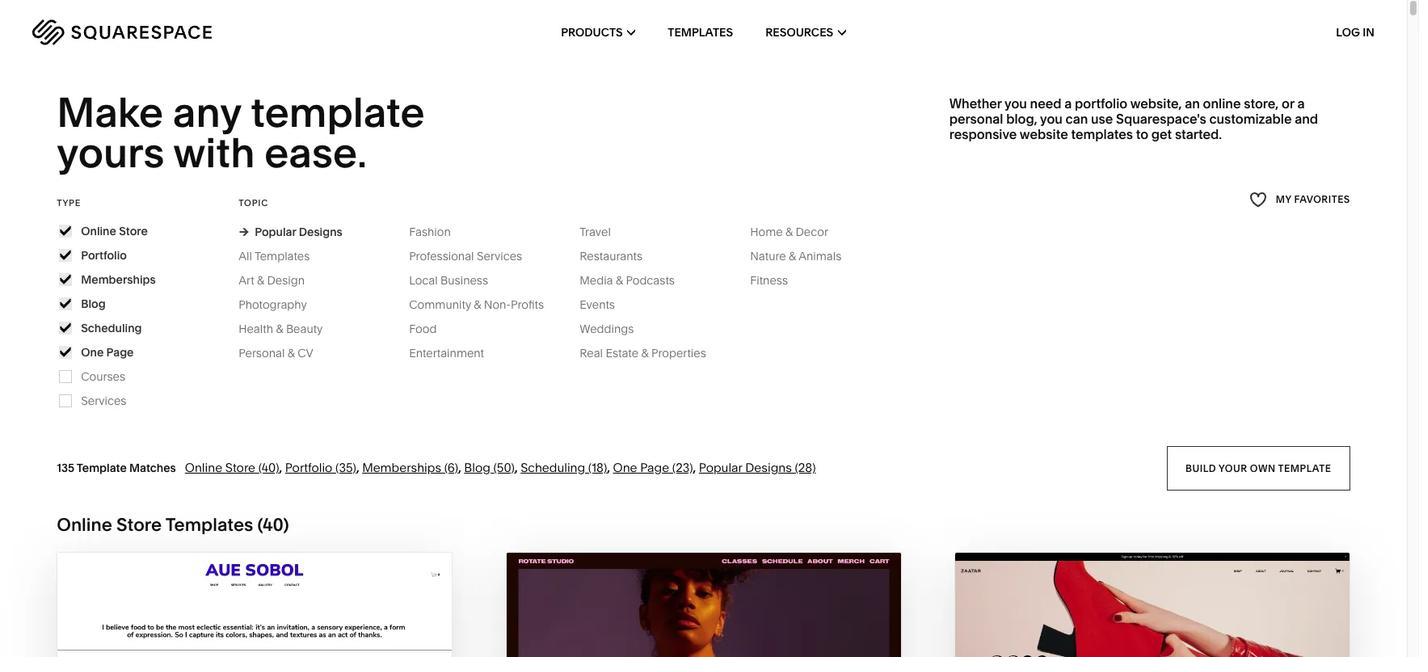 Task type: describe. For each thing, give the bounding box(es) containing it.
fashion link
[[409, 225, 467, 239]]

log             in
[[1336, 25, 1375, 40]]

template inside button
[[1279, 462, 1332, 474]]

with
[[173, 128, 255, 178]]

log             in link
[[1336, 25, 1375, 40]]

art & design
[[239, 273, 305, 288]]

my
[[1276, 193, 1292, 206]]

any
[[173, 87, 241, 137]]

food
[[409, 322, 437, 336]]

fitness link
[[750, 273, 804, 288]]

& for non-
[[474, 297, 481, 312]]

animals
[[799, 249, 842, 263]]

1 horizontal spatial you
[[1040, 111, 1063, 127]]

rotate image
[[507, 553, 901, 657]]

135
[[57, 461, 74, 475]]

1 vertical spatial page
[[640, 460, 669, 475]]

0 vertical spatial scheduling
[[81, 321, 142, 335]]

photography link
[[239, 297, 323, 312]]

cv
[[298, 346, 313, 360]]

log
[[1336, 25, 1360, 40]]

real estate & properties link
[[580, 346, 722, 360]]

0 vertical spatial popular
[[255, 225, 296, 239]]

beauty
[[286, 322, 323, 336]]

& for animals
[[789, 249, 796, 263]]

1 horizontal spatial services
[[477, 249, 522, 263]]

portfolio
[[1075, 95, 1128, 111]]

portfolio (35) link
[[285, 460, 356, 475]]

store for online store templates ( 40 )
[[116, 514, 162, 536]]

6 , from the left
[[693, 460, 696, 475]]

to
[[1136, 126, 1149, 142]]

community & non-profits link
[[409, 297, 560, 312]]

topic
[[239, 197, 268, 208]]

health & beauty
[[239, 322, 323, 336]]

design
[[267, 273, 305, 288]]

your
[[1219, 462, 1248, 474]]

build
[[1186, 462, 1217, 474]]

responsive
[[949, 126, 1017, 142]]

my favorites link
[[1249, 189, 1350, 211]]

professional
[[409, 249, 474, 263]]

health & beauty link
[[239, 322, 339, 336]]

(
[[257, 514, 263, 536]]

favorites
[[1294, 193, 1350, 206]]

online for online store
[[81, 224, 116, 238]]

events link
[[580, 297, 631, 312]]

2 a from the left
[[1298, 95, 1305, 111]]

popular designs (28) link
[[699, 460, 816, 475]]

memberships (6) link
[[362, 460, 458, 475]]

1 horizontal spatial templates
[[255, 249, 310, 263]]

all templates
[[239, 249, 310, 263]]

all
[[239, 249, 252, 263]]

scheduling (18) link
[[521, 460, 607, 475]]

1 vertical spatial memberships
[[362, 460, 441, 475]]

local
[[409, 273, 438, 288]]

podcasts
[[626, 273, 675, 288]]

started.
[[1175, 126, 1222, 142]]

weddings
[[580, 322, 634, 336]]

make
[[57, 87, 163, 137]]

health
[[239, 322, 273, 336]]

media
[[580, 273, 613, 288]]

& for cv
[[288, 346, 295, 360]]

store for online store
[[119, 224, 148, 238]]

website
[[1020, 126, 1068, 142]]

and
[[1295, 111, 1318, 127]]

0 vertical spatial blog
[[81, 296, 106, 311]]

matches
[[129, 461, 176, 475]]

& for podcasts
[[616, 273, 623, 288]]

online store
[[81, 224, 148, 238]]

(40)
[[258, 460, 279, 475]]

& for design
[[257, 273, 264, 288]]

non-
[[484, 297, 511, 312]]

professional services link
[[409, 249, 538, 263]]

get
[[1152, 126, 1172, 142]]

1 a from the left
[[1065, 95, 1072, 111]]

home & decor link
[[750, 225, 845, 239]]

need
[[1030, 95, 1062, 111]]

can
[[1066, 111, 1088, 127]]

personal & cv link
[[239, 346, 330, 360]]

media & podcasts link
[[580, 273, 691, 288]]

art
[[239, 273, 254, 288]]

zaatar image
[[956, 553, 1350, 657]]

blog,
[[1006, 111, 1038, 127]]

entertainment
[[409, 346, 484, 360]]

0 horizontal spatial services
[[81, 393, 126, 408]]

food link
[[409, 322, 453, 336]]

40
[[263, 514, 283, 536]]

use
[[1091, 111, 1113, 127]]

online for online store templates ( 40 )
[[57, 514, 112, 536]]

fashion
[[409, 225, 451, 239]]

travel link
[[580, 225, 627, 239]]

nature & animals link
[[750, 249, 858, 263]]

5 , from the left
[[607, 460, 610, 475]]

an
[[1185, 95, 1200, 111]]

squarespace logo link
[[32, 19, 301, 45]]

local business
[[409, 273, 488, 288]]

estate
[[606, 346, 639, 360]]

fitness
[[750, 273, 788, 288]]



Task type: vqa. For each thing, say whether or not it's contained in the screenshot.
If in the left top of the page
no



Task type: locate. For each thing, give the bounding box(es) containing it.
you
[[1005, 95, 1027, 111], [1040, 111, 1063, 127]]

1 vertical spatial services
[[81, 393, 126, 408]]

one page (23) link
[[613, 460, 693, 475]]

, left memberships (6) link
[[356, 460, 359, 475]]

build your own template
[[1186, 462, 1332, 474]]

properties
[[651, 346, 706, 360]]

, left popular designs (28) 'link'
[[693, 460, 696, 475]]

2 vertical spatial templates
[[165, 514, 253, 536]]

memberships down online store on the top left
[[81, 272, 156, 287]]

memberships left (6)
[[362, 460, 441, 475]]

popular
[[255, 225, 296, 239], [699, 460, 743, 475]]

community & non-profits
[[409, 297, 544, 312]]

a
[[1065, 95, 1072, 111], [1298, 95, 1305, 111]]

nature
[[750, 249, 786, 263]]

0 horizontal spatial memberships
[[81, 272, 156, 287]]

own
[[1250, 462, 1276, 474]]

restaurants link
[[580, 249, 659, 263]]

& right media
[[616, 273, 623, 288]]

templates link
[[668, 0, 733, 65]]

& left cv
[[288, 346, 295, 360]]

page
[[106, 345, 134, 360], [640, 460, 669, 475]]

1 vertical spatial templates
[[255, 249, 310, 263]]

2 vertical spatial store
[[116, 514, 162, 536]]

1 horizontal spatial blog
[[464, 460, 490, 475]]

blog right (6)
[[464, 460, 490, 475]]

you left can
[[1040, 111, 1063, 127]]

0 vertical spatial store
[[119, 224, 148, 238]]

community
[[409, 297, 471, 312]]

or
[[1282, 95, 1295, 111]]

1 vertical spatial template
[[1279, 462, 1332, 474]]

real estate & properties
[[580, 346, 706, 360]]

& right art
[[257, 273, 264, 288]]

whether
[[949, 95, 1002, 111]]

personal & cv
[[239, 346, 313, 360]]

0 horizontal spatial templates
[[165, 514, 253, 536]]

home
[[750, 225, 783, 239]]

1 vertical spatial store
[[225, 460, 255, 475]]

0 vertical spatial one
[[81, 345, 104, 360]]

online right matches
[[185, 460, 222, 475]]

products button
[[561, 0, 636, 65]]

a right need
[[1065, 95, 1072, 111]]

& for decor
[[786, 225, 793, 239]]

0 horizontal spatial one
[[81, 345, 104, 360]]

store
[[119, 224, 148, 238], [225, 460, 255, 475], [116, 514, 162, 536]]

1 vertical spatial one
[[613, 460, 637, 475]]

1 vertical spatial scheduling
[[521, 460, 585, 475]]

, left the scheduling (18) link
[[515, 460, 518, 475]]

2 , from the left
[[356, 460, 359, 475]]

online
[[1203, 95, 1241, 111]]

products
[[561, 25, 623, 40]]

yours
[[57, 128, 164, 178]]

aue sobol element
[[58, 553, 452, 657]]

scheduling
[[81, 321, 142, 335], [521, 460, 585, 475]]

zaatar element
[[956, 553, 1350, 657]]

1 vertical spatial popular
[[699, 460, 743, 475]]

blog
[[81, 296, 106, 311], [464, 460, 490, 475]]

& right nature
[[789, 249, 796, 263]]

0 vertical spatial online
[[81, 224, 116, 238]]

& right the estate
[[641, 346, 649, 360]]

online down yours
[[81, 224, 116, 238]]

& left non-
[[474, 297, 481, 312]]

nature & animals
[[750, 249, 842, 263]]

photography
[[239, 297, 307, 312]]

online store (40) , portfolio (35) , memberships (6) , blog (50) , scheduling (18) , one page (23) , popular designs (28)
[[185, 460, 816, 475]]

1 horizontal spatial scheduling
[[521, 460, 585, 475]]

)
[[283, 514, 289, 536]]

1 horizontal spatial one
[[613, 460, 637, 475]]

designs up all templates link
[[299, 225, 343, 239]]

business
[[441, 273, 488, 288]]

personal
[[239, 346, 285, 360]]

& right "health"
[[276, 322, 283, 336]]

2 horizontal spatial templates
[[668, 25, 733, 40]]

personal
[[949, 111, 1003, 127]]

entertainment link
[[409, 346, 500, 360]]

1 horizontal spatial memberships
[[362, 460, 441, 475]]

1 horizontal spatial template
[[1279, 462, 1332, 474]]

& for beauty
[[276, 322, 283, 336]]

aue sobol image
[[58, 553, 452, 657]]

0 horizontal spatial a
[[1065, 95, 1072, 111]]

0 vertical spatial services
[[477, 249, 522, 263]]

0 vertical spatial designs
[[299, 225, 343, 239]]

0 vertical spatial templates
[[668, 25, 733, 40]]

profits
[[511, 297, 544, 312]]

& right home
[[786, 225, 793, 239]]

type
[[57, 197, 81, 208]]

1 vertical spatial portfolio
[[285, 460, 333, 475]]

portfolio
[[81, 248, 127, 263], [285, 460, 333, 475]]

0 horizontal spatial page
[[106, 345, 134, 360]]

0 vertical spatial memberships
[[81, 272, 156, 287]]

popular up all templates
[[255, 225, 296, 239]]

1 horizontal spatial a
[[1298, 95, 1305, 111]]

blog (50) link
[[464, 460, 515, 475]]

whether you need a portfolio website, an online store, or a personal blog, you can use squarespace's customizable and responsive website templates to get started.
[[949, 95, 1318, 142]]

online for online store (40) , portfolio (35) , memberships (6) , blog (50) , scheduling (18) , one page (23) , popular designs (28)
[[185, 460, 222, 475]]

home & decor
[[750, 225, 828, 239]]

3 , from the left
[[458, 460, 461, 475]]

scheduling left the (18) at the left of the page
[[521, 460, 585, 475]]

store,
[[1244, 95, 1279, 111]]

rotate element
[[507, 553, 901, 657]]

4 , from the left
[[515, 460, 518, 475]]

0 horizontal spatial blog
[[81, 296, 106, 311]]

you left need
[[1005, 95, 1027, 111]]

1 horizontal spatial popular
[[699, 460, 743, 475]]

one
[[81, 345, 104, 360], [613, 460, 637, 475]]

media & podcasts
[[580, 273, 675, 288]]

(50)
[[493, 460, 515, 475]]

template inside the make any template yours with ease.
[[251, 87, 425, 137]]

scheduling up 'one page'
[[81, 321, 142, 335]]

courses
[[81, 369, 125, 384]]

0 horizontal spatial designs
[[299, 225, 343, 239]]

events
[[580, 297, 615, 312]]

,
[[279, 460, 282, 475], [356, 460, 359, 475], [458, 460, 461, 475], [515, 460, 518, 475], [607, 460, 610, 475], [693, 460, 696, 475]]

designs left (28)
[[745, 460, 792, 475]]

, left blog (50) "link"
[[458, 460, 461, 475]]

0 vertical spatial portfolio
[[81, 248, 127, 263]]

local business link
[[409, 273, 504, 288]]

135 template matches
[[57, 461, 176, 475]]

squarespace's
[[1116, 111, 1207, 127]]

0 horizontal spatial portfolio
[[81, 248, 127, 263]]

1 , from the left
[[279, 460, 282, 475]]

all templates link
[[239, 249, 326, 263]]

services
[[477, 249, 522, 263], [81, 393, 126, 408]]

1 horizontal spatial designs
[[745, 460, 792, 475]]

, left one page (23) link
[[607, 460, 610, 475]]

website,
[[1130, 95, 1182, 111]]

popular designs link
[[239, 225, 343, 239]]

art & design link
[[239, 273, 321, 288]]

0 vertical spatial template
[[251, 87, 425, 137]]

0 vertical spatial page
[[106, 345, 134, 360]]

2 vertical spatial online
[[57, 514, 112, 536]]

&
[[786, 225, 793, 239], [789, 249, 796, 263], [257, 273, 264, 288], [616, 273, 623, 288], [474, 297, 481, 312], [276, 322, 283, 336], [288, 346, 295, 360], [641, 346, 649, 360]]

1 vertical spatial designs
[[745, 460, 792, 475]]

professional services
[[409, 249, 522, 263]]

page up courses
[[106, 345, 134, 360]]

blog up 'one page'
[[81, 296, 106, 311]]

0 horizontal spatial scheduling
[[81, 321, 142, 335]]

(23)
[[672, 460, 693, 475]]

online store (40) link
[[185, 460, 279, 475]]

1 horizontal spatial page
[[640, 460, 669, 475]]

0 horizontal spatial you
[[1005, 95, 1027, 111]]

services up "business"
[[477, 249, 522, 263]]

online down 'template'
[[57, 514, 112, 536]]

one right the (18) at the left of the page
[[613, 460, 637, 475]]

portfolio down online store on the top left
[[81, 248, 127, 263]]

one page
[[81, 345, 134, 360]]

, left portfolio (35) 'link'
[[279, 460, 282, 475]]

real
[[580, 346, 603, 360]]

(6)
[[444, 460, 458, 475]]

portfolio left (35)
[[285, 460, 333, 475]]

templates
[[668, 25, 733, 40], [255, 249, 310, 263], [165, 514, 253, 536]]

template
[[251, 87, 425, 137], [1279, 462, 1332, 474]]

resources button
[[766, 0, 846, 65]]

(28)
[[795, 460, 816, 475]]

squarespace logo image
[[32, 19, 212, 45]]

popular right (23) at bottom
[[699, 460, 743, 475]]

1 vertical spatial online
[[185, 460, 222, 475]]

0 horizontal spatial popular
[[255, 225, 296, 239]]

store for online store (40) , portfolio (35) , memberships (6) , blog (50) , scheduling (18) , one page (23) , popular designs (28)
[[225, 460, 255, 475]]

one up courses
[[81, 345, 104, 360]]

1 vertical spatial blog
[[464, 460, 490, 475]]

a right or on the top of the page
[[1298, 95, 1305, 111]]

services down courses
[[81, 393, 126, 408]]

page left (23) at bottom
[[640, 460, 669, 475]]

1 horizontal spatial portfolio
[[285, 460, 333, 475]]

0 horizontal spatial template
[[251, 87, 425, 137]]

in
[[1363, 25, 1375, 40]]



